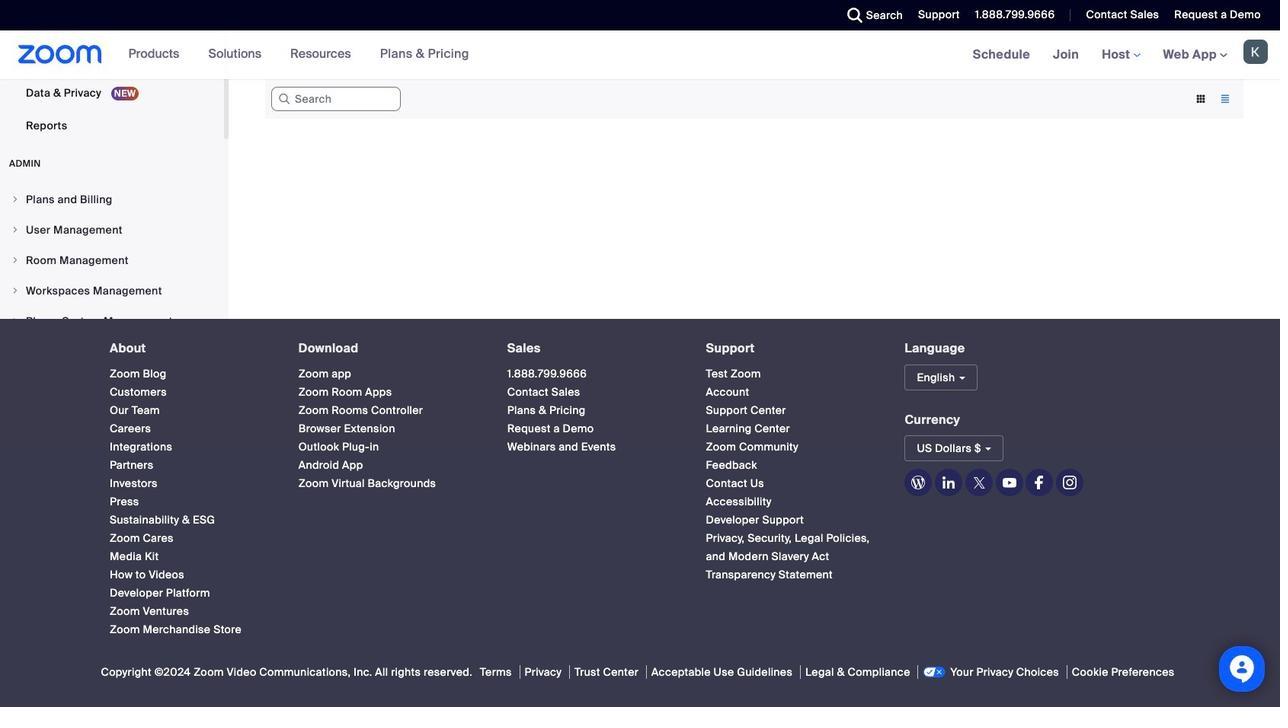 Task type: describe. For each thing, give the bounding box(es) containing it.
admin menu menu
[[0, 185, 224, 399]]

profile picture image
[[1244, 40, 1268, 64]]

1 menu item from the top
[[0, 185, 224, 214]]

4 heading from the left
[[706, 342, 877, 356]]

right image for second menu item from the bottom of the admin menu menu on the left of the page
[[11, 287, 20, 296]]

right image for 1st menu item
[[11, 195, 20, 204]]

Search text field
[[271, 87, 401, 111]]

right image for fourth menu item from the bottom
[[11, 226, 20, 235]]

2 heading from the left
[[299, 342, 480, 356]]

meetings navigation
[[961, 30, 1280, 80]]



Task type: vqa. For each thing, say whether or not it's contained in the screenshot.
fourth menu item right icon
no



Task type: locate. For each thing, give the bounding box(es) containing it.
right image
[[11, 226, 20, 235], [11, 317, 20, 326]]

2 menu item from the top
[[0, 216, 224, 245]]

5 menu item from the top
[[0, 307, 224, 336]]

product information navigation
[[117, 30, 481, 79]]

heading
[[110, 342, 271, 356], [299, 342, 480, 356], [507, 342, 679, 356], [706, 342, 877, 356]]

3 heading from the left
[[507, 342, 679, 356]]

3 menu item from the top
[[0, 246, 224, 275]]

1 vertical spatial right image
[[11, 256, 20, 265]]

2 vertical spatial right image
[[11, 287, 20, 296]]

0 vertical spatial right image
[[11, 195, 20, 204]]

right image for 1st menu item from the bottom of the admin menu menu on the left of the page
[[11, 317, 20, 326]]

1 vertical spatial right image
[[11, 317, 20, 326]]

1 right image from the top
[[11, 226, 20, 235]]

menu item
[[0, 185, 224, 214], [0, 216, 224, 245], [0, 246, 224, 275], [0, 277, 224, 306], [0, 307, 224, 336]]

1 right image from the top
[[11, 195, 20, 204]]

right image for 3rd menu item from the bottom of the admin menu menu on the left of the page
[[11, 256, 20, 265]]

0 vertical spatial right image
[[11, 226, 20, 235]]

4 menu item from the top
[[0, 277, 224, 306]]

3 right image from the top
[[11, 287, 20, 296]]

right image
[[11, 195, 20, 204], [11, 256, 20, 265], [11, 287, 20, 296]]

2 right image from the top
[[11, 317, 20, 326]]

zoom logo image
[[18, 45, 102, 64]]

1 heading from the left
[[110, 342, 271, 356]]

banner
[[0, 30, 1280, 80]]

list mode, selected image
[[1213, 92, 1237, 106]]

personal menu menu
[[0, 0, 224, 142]]

2 right image from the top
[[11, 256, 20, 265]]

grid mode, not selected image
[[1189, 92, 1213, 106]]



